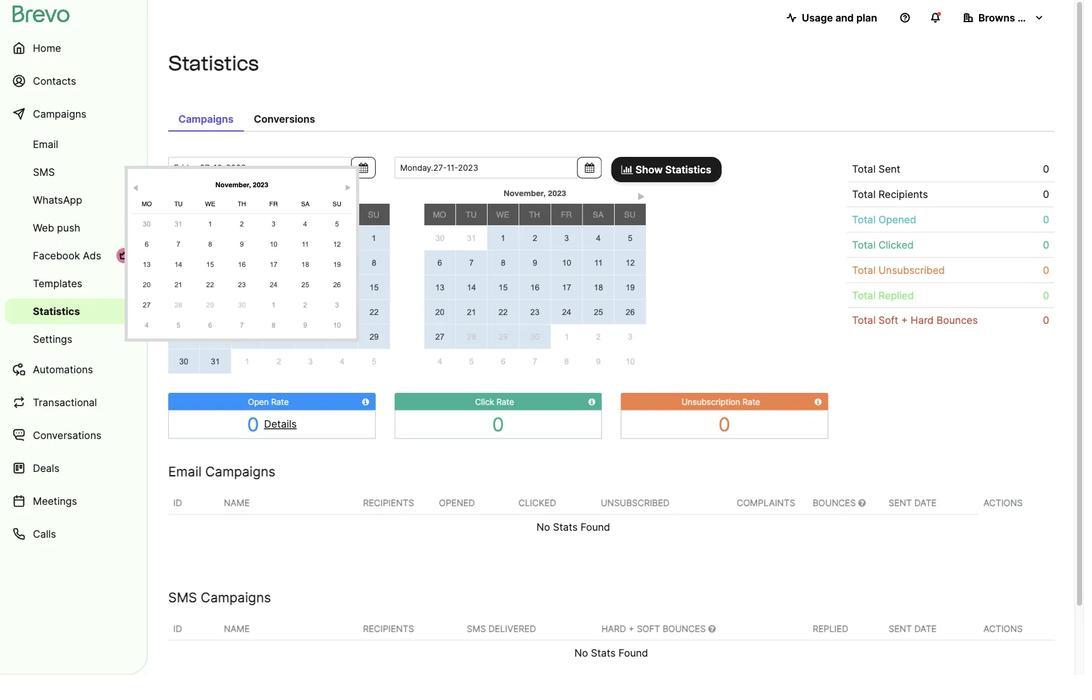 Task type: describe. For each thing, give the bounding box(es) containing it.
0 vertical spatial clicked
[[879, 239, 914, 251]]

rate for unsubscription rate
[[743, 397, 761, 407]]

1 vertical spatial +
[[629, 624, 635, 634]]

12 for 19 link for 12 link related to middle "24" link's the '17' link
[[333, 240, 341, 248]]

november, 2023 link for 31 link for 23 link related to middle "24" link's 21 link
[[163, 177, 321, 192]]

contacts
[[33, 75, 76, 87]]

automations
[[33, 363, 93, 376]]

20 link for 13 link associated with 23 link related to middle "24" link's 21 link
[[133, 276, 160, 294]]

1 horizontal spatial 14
[[338, 283, 347, 292]]

14 link for 13 link associated with 23 link related to middle "24" link's 21 link
[[165, 256, 192, 273]]

contacts link
[[5, 66, 139, 96]]

19 for 12 link for the '17' link corresponding to the middle "24" link
[[626, 283, 635, 292]]

0 for total clicked
[[1044, 239, 1050, 251]]

21 for 23 link related to middle "24" link's 21 link
[[175, 281, 182, 289]]

sms campaigns
[[168, 589, 271, 605]]

12 link for the '17' link corresponding to the middle "24" link
[[615, 251, 646, 275]]

total sent
[[853, 163, 901, 175]]

1 sent date from the top
[[889, 498, 937, 508]]

19 link for 12 link for the '17' link corresponding to the middle "24" link
[[615, 275, 646, 299]]

stats for sms campaigns
[[591, 647, 616, 659]]

0 horizontal spatial 19 link
[[263, 300, 295, 324]]

total opened
[[853, 213, 917, 226]]

1 horizontal spatial 13
[[306, 283, 315, 292]]

1 horizontal spatial 14 link
[[327, 275, 358, 299]]

tu for 23 link related to middle "24" link
[[174, 201, 183, 208]]

sms link
[[5, 160, 139, 185]]

no for sms campaigns
[[575, 647, 589, 659]]

1 horizontal spatial 31 link
[[200, 349, 231, 373]]

facebook ads link
[[5, 243, 139, 268]]

total for total replied
[[853, 289, 876, 301]]

20 for 23 link related to middle "24" link
[[143, 281, 151, 289]]

meetings
[[33, 495, 77, 507]]

conversions
[[254, 113, 315, 125]]

0 horizontal spatial 16
[[179, 307, 188, 317]]

1 horizontal spatial sa
[[337, 210, 348, 219]]

calendar image for from text box
[[359, 163, 368, 173]]

2 vertical spatial 18 link
[[232, 300, 263, 324]]

total clicked
[[853, 239, 914, 251]]

home link
[[5, 33, 139, 63]]

conversations
[[33, 429, 102, 442]]

0 vertical spatial +
[[902, 314, 909, 327]]

unsubscription
[[682, 397, 741, 407]]

19 link for 12 link related to middle "24" link's the '17' link
[[324, 256, 351, 273]]

open
[[248, 397, 269, 407]]

2 vertical spatial 17
[[211, 307, 220, 317]]

0 vertical spatial statistics
[[168, 51, 259, 75]]

12 for 19 link corresponding to 12 link for the '17' link corresponding to the middle "24" link
[[626, 258, 635, 267]]

1 horizontal spatial hard
[[911, 314, 934, 327]]

1 vertical spatial clicked
[[519, 498, 557, 508]]

17 for the middle "24" link
[[563, 283, 572, 292]]

From text field
[[168, 157, 352, 179]]

15 for 15 link corresponding to 13 link associated with 23 link related to middle "24" link's 21 link
[[206, 260, 214, 268]]

th for 16 link associated with the middle "24" link's 23 link
[[530, 210, 541, 219]]

2 vertical spatial 23
[[179, 332, 188, 341]]

1 vertical spatial hard
[[602, 624, 627, 634]]

bounces
[[663, 624, 706, 634]]

0 vertical spatial recipients
[[879, 188, 929, 201]]

total soft + hard bounces
[[853, 314, 979, 327]]

no stats found for email campaigns
[[537, 521, 611, 533]]

1 horizontal spatial 20
[[306, 307, 315, 317]]

sms delivered
[[467, 624, 536, 634]]

◀ link
[[131, 181, 140, 192]]

To text field
[[395, 157, 578, 179]]

facebook
[[33, 249, 80, 262]]

browns enterprise button
[[954, 5, 1069, 30]]

0 for total replied
[[1044, 289, 1050, 301]]

rate for click rate
[[497, 397, 514, 407]]

bar chart image
[[622, 165, 633, 175]]

15 link for 13 link associated with 23 link related to middle "24" link's 21 link
[[197, 256, 224, 273]]

2 vertical spatial 24 link
[[200, 325, 231, 349]]

email link
[[5, 132, 139, 157]]

november, for middle "24" link's the '17' link
[[216, 181, 251, 189]]

1 horizontal spatial 15 link
[[359, 275, 390, 299]]

0 horizontal spatial statistics
[[33, 305, 80, 317]]

total for total clicked
[[853, 239, 876, 251]]

0 horizontal spatial 24
[[211, 332, 220, 341]]

deals link
[[5, 453, 139, 484]]

browns enterprise
[[979, 11, 1069, 24]]

usage and plan button
[[777, 5, 888, 30]]

web push
[[33, 222, 80, 234]]

settings link
[[5, 327, 139, 352]]

click
[[476, 397, 495, 407]]

2 vertical spatial 11
[[243, 283, 251, 292]]

fr for november, 2023 link associated with 31 link for 23 link related to middle "24" link's 21 link
[[270, 201, 278, 208]]

plan
[[857, 11, 878, 24]]

1 horizontal spatial 20 link
[[295, 300, 326, 324]]

total for total recipients
[[853, 188, 876, 201]]

recipients for sms campaigns
[[363, 624, 414, 634]]

1 horizontal spatial opened
[[879, 213, 917, 226]]

0 horizontal spatial soft
[[637, 624, 661, 634]]

web
[[33, 222, 54, 234]]

whatsapp link
[[5, 187, 139, 213]]

0 details
[[247, 413, 297, 436]]

name for email campaigns
[[224, 498, 250, 508]]

unsubscription rate
[[682, 397, 761, 407]]

mo for november, 2023 link related to 31 link related to the middle "24" link's 23 link 21 link
[[433, 210, 446, 219]]

sms for sms campaigns
[[168, 589, 197, 605]]

recipients for email campaigns
[[363, 498, 414, 508]]

0 horizontal spatial replied
[[813, 624, 849, 634]]

16 link for the middle "24" link's 23 link
[[520, 275, 551, 299]]

17 link for the middle "24" link
[[552, 275, 583, 299]]

conversations link
[[5, 420, 139, 451]]

email campaigns
[[168, 463, 276, 480]]

show
[[636, 163, 663, 176]]

13 link for the middle "24" link's 23 link 21 link
[[425, 275, 456, 299]]

2023 for 23 link related to middle "24" link
[[253, 181, 269, 189]]

facebook ads
[[33, 249, 101, 262]]

▶ for 12 link related to middle "24" link's the '17' link
[[346, 185, 351, 192]]

0 vertical spatial soft
[[879, 314, 899, 327]]

1 horizontal spatial unsubscribed
[[879, 264, 946, 276]]

0 horizontal spatial unsubscribed
[[601, 498, 670, 508]]

1 horizontal spatial 31
[[211, 357, 220, 366]]

18 for 11 link corresponding to 12 link for the '17' link corresponding to the middle "24" link
[[594, 283, 603, 292]]

usage
[[802, 11, 834, 24]]

22 link for 13 link associated with 23 link related to middle "24" link's 21 link
[[197, 276, 224, 294]]

1 date from the top
[[915, 498, 937, 508]]

18 link for 12 link related to middle "24" link's the '17' link's 11 link
[[292, 256, 319, 273]]

mo for october, 2023 "link"
[[177, 210, 190, 219]]

0 horizontal spatial 19
[[274, 307, 284, 317]]

sent
[[879, 163, 901, 175]]

total for total soft + hard bounces
[[853, 314, 876, 327]]

hard  + soft bounces
[[602, 624, 709, 634]]

15 for 15 link for 13 link related to the middle "24" link's 23 link 21 link
[[499, 283, 508, 292]]

su for the '17' link corresponding to the middle "24" link
[[625, 210, 636, 219]]

info circle image for open rate
[[362, 398, 370, 406]]

14 for the middle "24" link's 23 link 21 link
[[467, 283, 476, 292]]

sa for the middle "24" link's 23 link
[[593, 210, 604, 219]]

october, 2023 link
[[200, 185, 358, 201]]

and
[[836, 11, 854, 24]]

1 horizontal spatial campaigns link
[[168, 106, 244, 132]]

we for november, 2023 link related to 31 link related to the middle "24" link's 23 link 21 link
[[497, 210, 510, 219]]

whatsapp
[[33, 194, 82, 206]]

2 actions from the top
[[984, 624, 1024, 634]]

mo for november, 2023 link associated with 31 link for 23 link related to middle "24" link's 21 link
[[142, 201, 152, 208]]

sms for sms delivered
[[467, 624, 486, 634]]

23 link for the middle "24" link
[[520, 300, 551, 324]]

delivered
[[489, 624, 536, 634]]

show statistics button
[[612, 157, 722, 182]]

total unsubscribed
[[853, 264, 946, 276]]

ads
[[83, 249, 101, 262]]

no stats found for sms campaigns
[[575, 647, 649, 659]]

21 link for 23 link related to middle "24" link
[[165, 276, 192, 294]]

november, for the '17' link corresponding to the middle "24" link
[[504, 188, 546, 198]]

1 horizontal spatial 13 link
[[295, 275, 326, 299]]

transactional link
[[5, 387, 139, 418]]

calls link
[[5, 519, 139, 549]]

0 horizontal spatial 17 link
[[200, 300, 231, 324]]

0 horizontal spatial 12
[[274, 283, 284, 292]]

1 vertical spatial 24 link
[[552, 300, 583, 324]]

0 horizontal spatial 11 link
[[232, 275, 263, 299]]

usage and plan
[[802, 11, 878, 24]]

found for sms campaigns
[[619, 647, 649, 659]]

october,
[[252, 188, 285, 198]]

id for sms campaigns
[[173, 624, 182, 634]]

transactional
[[33, 396, 97, 409]]

2023 for the middle "24" link's 23 link
[[548, 188, 567, 198]]

templates
[[33, 277, 82, 290]]

statistics link
[[5, 299, 139, 324]]

november, 2023 link for 31 link related to the middle "24" link's 23 link 21 link
[[456, 185, 615, 201]]

push
[[57, 222, 80, 234]]

2023 inside "link"
[[288, 188, 306, 198]]

left___rvooi image
[[119, 251, 129, 261]]



Task type: locate. For each thing, give the bounding box(es) containing it.
statistics inside 'button'
[[666, 163, 712, 176]]

13 link for 23 link related to middle "24" link's 21 link
[[133, 256, 160, 273]]

calendar image for "to" text field
[[585, 163, 595, 173]]

16 link for 23 link related to middle "24" link
[[229, 256, 255, 273]]

1 horizontal spatial rate
[[497, 397, 514, 407]]

0 horizontal spatial november, 2023 link
[[163, 177, 321, 192]]

▶ link for november, 2023 link associated with 31 link for 23 link related to middle "24" link's 21 link
[[344, 181, 353, 192]]

0 horizontal spatial we
[[205, 201, 215, 208]]

1 calendar image from the left
[[359, 163, 368, 173]]

total down total replied
[[853, 314, 876, 327]]

0 vertical spatial found
[[581, 521, 611, 533]]

17 link for middle "24" link
[[260, 256, 287, 273]]

2 horizontal spatial rate
[[743, 397, 761, 407]]

25
[[179, 233, 189, 243], [302, 281, 309, 289], [594, 307, 603, 317], [243, 332, 252, 341]]

2 calendar image from the left
[[585, 163, 595, 173]]

16 link
[[229, 256, 255, 273], [520, 275, 551, 299], [168, 300, 199, 324]]

0 horizontal spatial 14
[[175, 260, 182, 268]]

1 horizontal spatial 18
[[302, 260, 309, 268]]

11
[[302, 240, 309, 248], [595, 258, 603, 267], [243, 283, 251, 292]]

5 total from the top
[[853, 264, 876, 276]]

31 link
[[165, 215, 192, 233], [456, 226, 488, 250], [200, 349, 231, 373]]

16 for 23 link related to middle "24" link
[[238, 260, 246, 268]]

we down from text box
[[205, 201, 215, 208]]

web push link
[[5, 215, 139, 241]]

23 for 16 link corresponding to 23 link related to middle "24" link
[[238, 281, 246, 289]]

1 horizontal spatial statistics
[[168, 51, 259, 75]]

2 horizontal spatial 21
[[467, 307, 476, 317]]

12 link
[[324, 235, 351, 253], [615, 251, 646, 275], [263, 275, 295, 299]]

2 horizontal spatial 13 link
[[425, 275, 456, 299]]

1 name from the top
[[224, 498, 250, 508]]

6 total from the top
[[853, 289, 876, 301]]

th for 16 link corresponding to 23 link related to middle "24" link
[[238, 201, 246, 208]]

0 vertical spatial name
[[224, 498, 250, 508]]

1 horizontal spatial +
[[902, 314, 909, 327]]

21 link
[[165, 276, 192, 294], [327, 300, 358, 324], [456, 300, 487, 324]]

2 horizontal spatial statistics
[[666, 163, 712, 176]]

1 actions from the top
[[984, 498, 1024, 509]]

enterprise
[[1018, 11, 1069, 24]]

open rate
[[248, 397, 289, 407]]

0 horizontal spatial ▶
[[346, 185, 351, 192]]

id down sms campaigns
[[173, 624, 182, 634]]

0 vertical spatial no stats found
[[537, 521, 611, 533]]

24 for middle "24" link's the '17' link
[[270, 281, 278, 289]]

th for 12 link to the left
[[273, 210, 284, 219]]

19
[[333, 260, 341, 268], [626, 283, 635, 292], [274, 307, 284, 317]]

1 rate from the left
[[271, 397, 289, 407]]

1 vertical spatial 31
[[467, 233, 476, 243]]

31 for 23 link related to middle "24" link
[[175, 220, 182, 228]]

we for november, 2023 link associated with 31 link for 23 link related to middle "24" link's 21 link
[[205, 201, 215, 208]]

3 total from the top
[[853, 213, 876, 226]]

7 total from the top
[[853, 314, 876, 327]]

30 link
[[133, 215, 160, 233], [327, 226, 358, 250], [425, 226, 456, 250], [229, 296, 255, 314], [520, 325, 551, 349], [168, 349, 199, 373]]

2 horizontal spatial tu
[[466, 210, 477, 219]]

0 horizontal spatial 15
[[206, 260, 214, 268]]

1 vertical spatial sent
[[889, 624, 913, 634]]

21 for the middle "24" link's 23 link 21 link
[[467, 307, 476, 317]]

0
[[1044, 163, 1050, 175], [1044, 188, 1050, 201], [1044, 213, 1050, 226], [1044, 239, 1050, 251], [1044, 264, 1050, 276], [1044, 289, 1050, 301], [1044, 314, 1050, 327], [247, 413, 259, 436], [493, 413, 504, 436], [719, 413, 731, 436]]

0 horizontal spatial 12 link
[[263, 275, 295, 299]]

27 link
[[231, 226, 263, 250], [133, 296, 160, 314], [295, 325, 326, 349], [425, 325, 456, 349]]

total down the 'total sent'
[[853, 188, 876, 201]]

th
[[238, 201, 246, 208], [273, 210, 284, 219], [530, 210, 541, 219]]

4 total from the top
[[853, 239, 876, 251]]

1 horizontal spatial 11
[[302, 240, 309, 248]]

2 horizontal spatial 23
[[531, 307, 540, 317]]

▶ link for november, 2023 link related to 31 link related to the middle "24" link's 23 link 21 link
[[637, 189, 647, 202]]

8
[[208, 240, 212, 248], [372, 258, 377, 267], [501, 258, 506, 267], [272, 321, 276, 329], [565, 357, 569, 366]]

1 horizontal spatial 22 link
[[359, 300, 390, 324]]

2 horizontal spatial 31 link
[[456, 226, 488, 250]]

1 horizontal spatial no
[[575, 647, 589, 659]]

fr
[[270, 201, 278, 208], [305, 210, 316, 219], [561, 210, 572, 219]]

0 vertical spatial 17 link
[[260, 256, 287, 273]]

2 vertical spatial statistics
[[33, 305, 80, 317]]

2 horizontal spatial 23 link
[[520, 300, 551, 324]]

1 horizontal spatial ◀
[[169, 192, 177, 202]]

browns
[[979, 11, 1016, 24]]

tu for the middle "24" link's 23 link
[[466, 210, 477, 219]]

0 vertical spatial 12
[[333, 240, 341, 248]]

stats for email campaigns
[[553, 521, 578, 533]]

21
[[175, 281, 182, 289], [338, 307, 347, 317], [467, 307, 476, 317]]

conversions link
[[244, 106, 326, 132]]

2 info circle image from the left
[[815, 398, 822, 406]]

19 link
[[324, 256, 351, 273], [615, 275, 646, 299], [263, 300, 295, 324]]

total for total sent
[[853, 163, 876, 175]]

20 link
[[133, 276, 160, 294], [295, 300, 326, 324], [425, 300, 456, 324]]

total left sent
[[853, 163, 876, 175]]

13 for the middle "24" link's 23 link 21 link
[[436, 283, 445, 292]]

info circle image
[[589, 398, 596, 406]]

meetings link
[[5, 486, 139, 517]]

2 date from the top
[[915, 624, 937, 634]]

sms for sms
[[33, 166, 55, 178]]

0 horizontal spatial 14 link
[[165, 256, 192, 273]]

total recipients
[[853, 188, 929, 201]]

november,
[[216, 181, 251, 189], [504, 188, 546, 198]]

stats
[[553, 521, 578, 533], [591, 647, 616, 659]]

2 vertical spatial 18
[[243, 307, 252, 317]]

1 horizontal spatial replied
[[879, 289, 915, 301]]

id for email campaigns
[[173, 498, 182, 508]]

6
[[145, 240, 149, 248], [308, 258, 313, 267], [438, 258, 442, 267], [208, 321, 212, 329], [501, 357, 506, 366]]

campaigns link
[[5, 99, 139, 129], [168, 106, 244, 132]]

11 for 18 link associated with 12 link related to middle "24" link's the '17' link's 11 link
[[302, 240, 309, 248]]

0 vertical spatial replied
[[879, 289, 915, 301]]

31 link for the middle "24" link's 23 link 21 link
[[456, 226, 488, 250]]

found for email campaigns
[[581, 521, 611, 533]]

soft down total replied
[[879, 314, 899, 327]]

2 total from the top
[[853, 188, 876, 201]]

1 vertical spatial id
[[173, 624, 182, 634]]

2 vertical spatial 23 link
[[168, 325, 199, 349]]

we down "to" text field
[[497, 210, 510, 219]]

1 vertical spatial opened
[[439, 498, 475, 508]]

15 link for 13 link related to the middle "24" link's 23 link 21 link
[[488, 275, 519, 299]]

1 horizontal spatial 15
[[370, 283, 379, 292]]

9
[[240, 240, 244, 248], [533, 258, 538, 267], [182, 283, 186, 292], [304, 321, 307, 329], [597, 357, 601, 366]]

home
[[33, 42, 61, 54]]

2 horizontal spatial 14 link
[[456, 275, 487, 299]]

3
[[272, 220, 276, 228], [565, 233, 569, 243], [213, 258, 218, 267], [335, 301, 339, 309], [628, 332, 633, 342], [308, 357, 313, 366]]

0 horizontal spatial 11
[[243, 283, 251, 292]]

name for sms campaigns
[[224, 624, 250, 634]]

1 horizontal spatial november, 2023 link
[[456, 185, 615, 201]]

14 for 23 link related to middle "24" link's 21 link
[[175, 260, 182, 268]]

click rate
[[476, 397, 514, 407]]

name down sms campaigns
[[224, 624, 250, 634]]

rate right open
[[271, 397, 289, 407]]

1 horizontal spatial 21 link
[[327, 300, 358, 324]]

no for email campaigns
[[537, 521, 551, 533]]

total up total clicked
[[853, 213, 876, 226]]

sms
[[33, 166, 55, 178], [168, 589, 197, 605], [467, 624, 486, 634]]

10 link
[[260, 235, 287, 253], [552, 251, 583, 275], [200, 275, 231, 299], [324, 316, 351, 334], [615, 349, 647, 373]]

9 link
[[229, 235, 255, 253], [520, 251, 551, 275], [168, 275, 199, 299], [292, 316, 319, 334], [583, 349, 615, 373]]

2 horizontal spatial 31
[[467, 233, 476, 243]]

2 horizontal spatial 17 link
[[552, 275, 583, 299]]

0 horizontal spatial campaigns link
[[5, 99, 139, 129]]

1 horizontal spatial 16
[[238, 260, 246, 268]]

+ down total replied
[[902, 314, 909, 327]]

2 horizontal spatial 12 link
[[615, 251, 646, 275]]

31
[[175, 220, 182, 228], [467, 233, 476, 243], [211, 357, 220, 366]]

0 for total sent
[[1044, 163, 1050, 175]]

0 vertical spatial 18
[[302, 260, 309, 268]]

2 horizontal spatial 2023
[[548, 188, 567, 198]]

0 horizontal spatial 18 link
[[232, 300, 263, 324]]

1 vertical spatial 18
[[594, 283, 603, 292]]

▶ link
[[344, 181, 353, 192], [637, 189, 647, 202]]

soft left bounces
[[637, 624, 661, 634]]

2 sent date from the top
[[889, 624, 937, 634]]

22
[[206, 281, 214, 289], [370, 307, 379, 317], [499, 307, 508, 317]]

soft
[[879, 314, 899, 327], [637, 624, 661, 634]]

22 link for 13 link related to the middle "24" link's 23 link 21 link
[[488, 300, 519, 324]]

deals
[[33, 462, 60, 474]]

templates link
[[5, 271, 139, 296]]

2 vertical spatial 31
[[211, 357, 220, 366]]

1 horizontal spatial 19
[[333, 260, 341, 268]]

17
[[270, 260, 278, 268], [563, 283, 572, 292], [211, 307, 220, 317]]

2 rate from the left
[[497, 397, 514, 407]]

2 id from the top
[[173, 624, 182, 634]]

name down email campaigns
[[224, 498, 250, 508]]

fr for november, 2023 link related to 31 link related to the middle "24" link's 23 link 21 link
[[561, 210, 572, 219]]

0 horizontal spatial bounces
[[813, 498, 859, 508]]

0 horizontal spatial 31 link
[[165, 215, 192, 233]]

31 link for 23 link related to middle "24" link's 21 link
[[165, 215, 192, 233]]

november, 2023 ▶ for 11 link corresponding to 12 link for the '17' link corresponding to the middle "24" link
[[504, 188, 645, 202]]

+ left bounces
[[629, 624, 635, 634]]

1 total from the top
[[853, 163, 876, 175]]

0 horizontal spatial calendar image
[[359, 163, 368, 173]]

complaints
[[737, 498, 796, 508]]

20 for the middle "24" link's 23 link
[[436, 307, 445, 317]]

28 link
[[263, 226, 295, 250], [165, 296, 192, 314], [327, 325, 358, 349], [456, 325, 487, 349]]

november, 2023 ▶ for 12 link related to middle "24" link's the '17' link's 11 link
[[216, 181, 351, 192]]

0 horizontal spatial 15 link
[[197, 256, 224, 273]]

2 vertical spatial 16 link
[[168, 300, 199, 324]]

total down total clicked
[[853, 264, 876, 276]]

2 name from the top
[[224, 624, 250, 634]]

info circle image
[[362, 398, 370, 406], [815, 398, 822, 406]]

1 vertical spatial 16 link
[[520, 275, 551, 299]]

2 sent from the top
[[889, 624, 913, 634]]

november, 2023 ▶ down from text box
[[216, 181, 351, 192]]

22 for 22 link for 13 link associated with 23 link related to middle "24" link's 21 link
[[206, 281, 214, 289]]

0 horizontal spatial 13
[[143, 260, 151, 268]]

23 for 16 link associated with the middle "24" link's 23 link
[[531, 307, 540, 317]]

rate right click
[[497, 397, 514, 407]]

rate for open rate
[[271, 397, 289, 407]]

15 link
[[197, 256, 224, 273], [359, 275, 390, 299], [488, 275, 519, 299]]

1 sent from the top
[[889, 498, 913, 508]]

no
[[537, 521, 551, 533], [575, 647, 589, 659]]

▶
[[346, 185, 351, 192], [638, 192, 645, 202]]

recipients
[[879, 188, 929, 201], [363, 498, 414, 508], [363, 624, 414, 634]]

15
[[206, 260, 214, 268], [370, 283, 379, 292], [499, 283, 508, 292]]

26 link
[[200, 226, 231, 250], [324, 276, 351, 294], [615, 300, 646, 324], [263, 325, 295, 349]]

settings
[[33, 333, 72, 345]]

18 link
[[292, 256, 319, 273], [583, 275, 614, 299], [232, 300, 263, 324]]

1 info circle image from the left
[[362, 398, 370, 406]]

1 horizontal spatial tu
[[210, 210, 221, 219]]

show statistics
[[633, 163, 712, 176]]

21 link for the middle "24" link's 23 link
[[456, 300, 487, 324]]

11 link for 12 link for the '17' link corresponding to the middle "24" link
[[583, 251, 614, 275]]

sent date
[[889, 498, 937, 508], [889, 624, 937, 634]]

november, down from text box
[[216, 181, 251, 189]]

1 horizontal spatial november, 2023 ▶
[[504, 188, 645, 202]]

0 vertical spatial stats
[[553, 521, 578, 533]]

11 for 18 link corresponding to 11 link corresponding to 12 link for the '17' link corresponding to the middle "24" link
[[595, 258, 603, 267]]

7 link
[[165, 235, 192, 253], [327, 251, 358, 275], [456, 251, 487, 275], [229, 316, 255, 334], [519, 349, 551, 373]]

20 link for 13 link related to the middle "24" link's 23 link 21 link
[[425, 300, 456, 324]]

1 horizontal spatial email
[[168, 463, 202, 480]]

◀ inside "link"
[[133, 185, 139, 192]]

22 for 22 link related to 13 link related to the middle "24" link's 23 link 21 link
[[499, 307, 508, 317]]

◀
[[133, 185, 139, 192], [169, 192, 177, 202]]

total for total opened
[[853, 213, 876, 226]]

email for email campaigns
[[168, 463, 202, 480]]

we for october, 2023 "link"
[[240, 210, 254, 219]]

replied
[[879, 289, 915, 301], [813, 624, 849, 634]]

1 vertical spatial actions
[[984, 624, 1024, 634]]

total down total unsubscribed
[[853, 289, 876, 301]]

1 horizontal spatial 24 link
[[260, 276, 287, 294]]

unsubscribed
[[879, 264, 946, 276], [601, 498, 670, 508]]

rate
[[271, 397, 289, 407], [497, 397, 514, 407], [743, 397, 761, 407]]

rate right unsubscription
[[743, 397, 761, 407]]

13 link
[[133, 256, 160, 273], [295, 275, 326, 299], [425, 275, 456, 299]]

0 horizontal spatial 23 link
[[168, 325, 199, 349]]

18 for 12 link related to middle "24" link's the '17' link's 11 link
[[302, 260, 309, 268]]

11 link for 12 link related to middle "24" link's the '17' link
[[292, 235, 319, 253]]

24 for the '17' link corresponding to the middle "24" link
[[563, 307, 572, 317]]

id down email campaigns
[[173, 498, 182, 508]]

clicked
[[879, 239, 914, 251], [519, 498, 557, 508]]

8 link
[[197, 235, 224, 253], [359, 251, 390, 275], [488, 251, 519, 275], [260, 316, 287, 334], [551, 349, 583, 373]]

17 for middle "24" link
[[270, 260, 278, 268]]

14
[[175, 260, 182, 268], [338, 283, 347, 292], [467, 283, 476, 292]]

1 horizontal spatial bounces
[[937, 314, 979, 327]]

2 horizontal spatial mo
[[433, 210, 446, 219]]

2 horizontal spatial 16 link
[[520, 275, 551, 299]]

0 for total opened
[[1044, 213, 1050, 226]]

0 for total recipients
[[1044, 188, 1050, 201]]

2 horizontal spatial 11 link
[[583, 251, 614, 275]]

november, down "to" text field
[[504, 188, 546, 198]]

total replied
[[853, 289, 915, 301]]

info circle image for unsubscription rate
[[815, 398, 822, 406]]

0 for total soft + hard bounces
[[1044, 314, 1050, 327]]

su for the middle 13 link
[[368, 210, 380, 219]]

3 link
[[260, 215, 287, 233], [552, 226, 583, 250], [200, 251, 231, 275], [324, 296, 351, 314], [615, 325, 647, 349], [295, 350, 327, 374]]

calendar image
[[359, 163, 368, 173], [585, 163, 595, 173]]

1 id from the top
[[173, 498, 182, 508]]

october, 2023
[[252, 188, 306, 198]]

tu
[[174, 201, 183, 208], [210, 210, 221, 219], [466, 210, 477, 219]]

2 horizontal spatial 22 link
[[488, 300, 519, 324]]

1 horizontal spatial calendar image
[[585, 163, 595, 173]]

sa for 23 link related to middle "24" link
[[301, 201, 310, 208]]

2 horizontal spatial 20 link
[[425, 300, 456, 324]]

31 for the middle "24" link's 23 link
[[467, 233, 476, 243]]

0 vertical spatial 11
[[302, 240, 309, 248]]

automations link
[[5, 354, 139, 385]]

2 vertical spatial 24
[[211, 332, 220, 341]]

▶ for 12 link for the '17' link corresponding to the middle "24" link
[[638, 192, 645, 202]]

20
[[143, 281, 151, 289], [306, 307, 315, 317], [436, 307, 445, 317]]

mo
[[142, 201, 152, 208], [177, 210, 190, 219], [433, 210, 446, 219]]

name
[[224, 498, 250, 508], [224, 624, 250, 634]]

21 for middle 21 link
[[338, 307, 347, 317]]

total down total opened
[[853, 239, 876, 251]]

0 for total unsubscribed
[[1044, 264, 1050, 276]]

0 horizontal spatial no
[[537, 521, 551, 533]]

details
[[264, 418, 297, 430]]

2 horizontal spatial th
[[530, 210, 541, 219]]

0 horizontal spatial ▶ link
[[344, 181, 353, 192]]

1 vertical spatial replied
[[813, 624, 849, 634]]

4
[[304, 220, 307, 228], [597, 233, 601, 243], [245, 258, 250, 267], [145, 321, 149, 329], [438, 357, 443, 366], [340, 357, 345, 366]]

1 vertical spatial 12
[[626, 258, 635, 267]]

1 horizontal spatial stats
[[591, 647, 616, 659]]

2 horizontal spatial 15
[[499, 283, 508, 292]]

19 for 12 link related to middle "24" link's the '17' link
[[333, 260, 341, 268]]

email for email
[[33, 138, 58, 150]]

0 vertical spatial 16 link
[[229, 256, 255, 273]]

hard
[[911, 314, 934, 327], [602, 624, 627, 634]]

0 horizontal spatial hard
[[602, 624, 627, 634]]

15 for middle 15 link
[[370, 283, 379, 292]]

1 vertical spatial 17 link
[[552, 275, 583, 299]]

november, 2023 ▶ down bar chart 'image'
[[504, 188, 645, 202]]

3 rate from the left
[[743, 397, 761, 407]]

sa
[[301, 201, 310, 208], [337, 210, 348, 219], [593, 210, 604, 219]]

calls
[[33, 528, 56, 540]]

0 vertical spatial 23 link
[[229, 276, 255, 294]]

november, 2023 link
[[163, 177, 321, 192], [456, 185, 615, 201]]

1 horizontal spatial info circle image
[[815, 398, 822, 406]]

0 horizontal spatial 18
[[243, 307, 252, 317]]

we down october,
[[240, 210, 254, 219]]



Task type: vqa. For each thing, say whether or not it's contained in the screenshot.
the top 16 Link
yes



